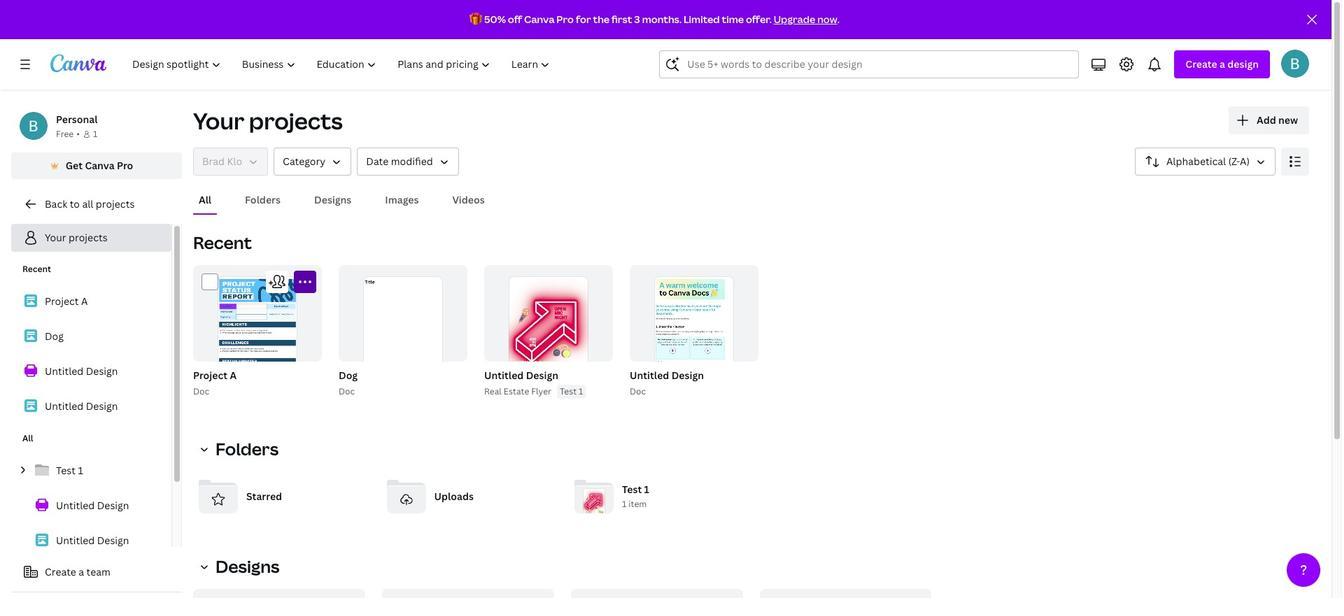 Task type: describe. For each thing, give the bounding box(es) containing it.
get
[[66, 159, 83, 172]]

untitled inside button
[[484, 369, 524, 382]]

offer.
[[746, 13, 772, 26]]

starred link
[[193, 472, 370, 522]]

item
[[629, 499, 647, 511]]

designs inside designs button
[[314, 193, 352, 206]]

4 untitled design link from the top
[[11, 526, 171, 556]]

2 untitled design button from the left
[[630, 367, 704, 385]]

new
[[1279, 113, 1298, 127]]

brad
[[202, 155, 225, 168]]

untitled design for 4th "untitled design" link from the top
[[56, 534, 129, 547]]

test 1 link
[[11, 456, 171, 486]]

untitled inside untitled design doc
[[630, 369, 669, 382]]

date modified
[[366, 155, 433, 168]]

back to all projects
[[45, 197, 135, 211]]

1 untitled design button from the left
[[484, 367, 559, 385]]

project a
[[45, 295, 88, 308]]

a)
[[1240, 155, 1250, 168]]

a for project a
[[81, 295, 88, 308]]

create for create a design
[[1186, 57, 1218, 71]]

(z-
[[1229, 155, 1240, 168]]

designs button
[[309, 187, 357, 213]]

design for 4th "untitled design" link from the bottom
[[86, 365, 118, 378]]

a for project a doc
[[230, 369, 237, 382]]

Sort by button
[[1135, 148, 1276, 176]]

1 horizontal spatial your projects
[[193, 106, 343, 136]]

designs button
[[193, 553, 288, 581]]

🎁
[[470, 13, 482, 26]]

•
[[76, 128, 80, 140]]

real
[[484, 386, 502, 398]]

1 vertical spatial all
[[22, 433, 33, 444]]

dog for dog
[[45, 330, 64, 343]]

back
[[45, 197, 67, 211]]

create a team
[[45, 566, 111, 579]]

projects inside "back to all projects" link
[[96, 197, 135, 211]]

starred
[[246, 490, 282, 503]]

months.
[[642, 13, 682, 26]]

upgrade now button
[[774, 13, 838, 26]]

untitled for 4th "untitled design" link from the top
[[56, 534, 95, 547]]

top level navigation element
[[123, 50, 562, 78]]

real estate flyer
[[484, 386, 552, 398]]

add new button
[[1229, 106, 1310, 134]]

project a link
[[11, 287, 171, 316]]

pro inside button
[[117, 159, 133, 172]]

dog doc
[[339, 369, 358, 398]]

the
[[593, 13, 610, 26]]

1 inside 'button'
[[579, 386, 583, 398]]

upgrade
[[774, 13, 816, 26]]

for
[[576, 13, 591, 26]]

design inside untitled design button
[[526, 369, 559, 382]]

personal
[[56, 113, 98, 126]]

list containing test 1
[[11, 456, 171, 598]]

dog for dog doc
[[339, 369, 358, 382]]

add
[[1257, 113, 1277, 127]]

limited
[[684, 13, 720, 26]]

create a design
[[1186, 57, 1259, 71]]

test 1 inside test 1 link
[[56, 464, 83, 477]]

add new
[[1257, 113, 1298, 127]]

modified
[[391, 155, 433, 168]]

folders inside dropdown button
[[216, 437, 279, 461]]

create a design button
[[1175, 50, 1270, 78]]

test 1 inside 'button'
[[560, 386, 583, 398]]

create a team button
[[11, 559, 182, 587]]

design for 2nd "untitled design" link from the bottom
[[97, 499, 129, 512]]

design for 4th "untitled design" link from the top
[[97, 534, 129, 547]]

untitled design for 2nd "untitled design" link from the bottom
[[56, 499, 129, 512]]

videos button
[[447, 187, 490, 213]]

brad klo image
[[1282, 50, 1310, 78]]

0 vertical spatial canva
[[524, 13, 555, 26]]

Date modified button
[[357, 148, 459, 176]]

estate
[[504, 386, 529, 398]]

untitled design up the real estate flyer
[[484, 369, 559, 382]]

.
[[838, 13, 840, 26]]

untitled for 2nd "untitled design" link from the top
[[45, 400, 84, 413]]

0 vertical spatial pro
[[557, 13, 574, 26]]

free
[[56, 128, 74, 140]]

Search search field
[[688, 51, 1052, 78]]



Task type: locate. For each thing, give the bounding box(es) containing it.
doc for untitled design
[[630, 386, 646, 398]]

0 horizontal spatial doc
[[193, 386, 209, 398]]

0 vertical spatial a
[[81, 295, 88, 308]]

your projects up klo
[[193, 106, 343, 136]]

list containing project a
[[11, 287, 171, 421]]

now
[[818, 13, 838, 26]]

folders inside button
[[245, 193, 281, 206]]

doc inside dog doc
[[339, 386, 355, 398]]

doc down project a button
[[193, 386, 209, 398]]

Owner button
[[193, 148, 268, 176]]

1 vertical spatial your
[[45, 231, 66, 244]]

untitled design down dog link
[[45, 365, 118, 378]]

images
[[385, 193, 419, 206]]

1 horizontal spatial project
[[193, 369, 228, 382]]

all button
[[193, 187, 217, 213]]

projects
[[249, 106, 343, 136], [96, 197, 135, 211], [69, 231, 108, 244]]

recent up project a
[[22, 263, 51, 275]]

test inside 'button'
[[560, 386, 577, 398]]

untitled design link
[[11, 357, 171, 386], [11, 392, 171, 421], [11, 491, 171, 521], [11, 526, 171, 556]]

🎁 50% off canva pro for the first 3 months. limited time offer. upgrade now .
[[470, 13, 840, 26]]

project a doc
[[193, 369, 237, 398]]

untitled for 2nd "untitled design" link from the bottom
[[56, 499, 95, 512]]

designs inside designs dropdown button
[[216, 555, 280, 578]]

your up 'brad klo'
[[193, 106, 245, 136]]

all
[[82, 197, 93, 211]]

get canva pro
[[66, 159, 133, 172]]

project for project a doc
[[193, 369, 228, 382]]

1 horizontal spatial canva
[[524, 13, 555, 26]]

pro left for
[[557, 13, 574, 26]]

1 horizontal spatial test 1
[[560, 386, 583, 398]]

1 vertical spatial your projects
[[45, 231, 108, 244]]

1 horizontal spatial dog
[[339, 369, 358, 382]]

team
[[86, 566, 111, 579]]

1 vertical spatial a
[[79, 566, 84, 579]]

0 horizontal spatial your
[[45, 231, 66, 244]]

1 horizontal spatial your
[[193, 106, 245, 136]]

0 horizontal spatial test 1
[[56, 464, 83, 477]]

1 vertical spatial list
[[11, 456, 171, 598]]

videos
[[453, 193, 485, 206]]

0 vertical spatial test 1
[[560, 386, 583, 398]]

1 untitled design link from the top
[[11, 357, 171, 386]]

your
[[193, 106, 245, 136], [45, 231, 66, 244]]

50%
[[484, 13, 506, 26]]

alphabetical (z-a)
[[1167, 155, 1250, 168]]

doc for project a
[[193, 386, 209, 398]]

0 vertical spatial your
[[193, 106, 245, 136]]

0 horizontal spatial all
[[22, 433, 33, 444]]

project for project a
[[45, 295, 79, 308]]

projects down the all in the top left of the page
[[69, 231, 108, 244]]

1 horizontal spatial all
[[199, 193, 211, 206]]

uploads link
[[381, 472, 558, 522]]

1 doc from the left
[[193, 386, 209, 398]]

recent
[[193, 231, 252, 254], [22, 263, 51, 275]]

0 horizontal spatial pro
[[117, 159, 133, 172]]

time
[[722, 13, 744, 26]]

2 vertical spatial projects
[[69, 231, 108, 244]]

uploads
[[434, 490, 474, 503]]

doc down dog button
[[339, 386, 355, 398]]

a left team
[[79, 566, 84, 579]]

create inside dropdown button
[[1186, 57, 1218, 71]]

0 horizontal spatial a
[[79, 566, 84, 579]]

1 vertical spatial designs
[[216, 555, 280, 578]]

1 vertical spatial pro
[[117, 159, 133, 172]]

3 untitled design link from the top
[[11, 491, 171, 521]]

create for create a team
[[45, 566, 76, 579]]

flyer
[[531, 386, 552, 398]]

your down back
[[45, 231, 66, 244]]

pro
[[557, 13, 574, 26], [117, 159, 133, 172]]

test 1 1 item
[[622, 483, 650, 511]]

folders down brad klo button
[[245, 193, 281, 206]]

klo
[[227, 155, 242, 168]]

folders up the starred
[[216, 437, 279, 461]]

canva inside button
[[85, 159, 115, 172]]

a inside project a doc
[[230, 369, 237, 382]]

alphabetical
[[1167, 155, 1226, 168]]

free •
[[56, 128, 80, 140]]

1 vertical spatial test
[[56, 464, 76, 477]]

0 horizontal spatial dog
[[45, 330, 64, 343]]

doc inside untitled design doc
[[630, 386, 646, 398]]

untitled design up team
[[56, 534, 129, 547]]

2 list from the top
[[11, 456, 171, 598]]

1 vertical spatial projects
[[96, 197, 135, 211]]

Category button
[[274, 148, 352, 176]]

a
[[1220, 57, 1226, 71], [79, 566, 84, 579]]

canva right off
[[524, 13, 555, 26]]

0 horizontal spatial project
[[45, 295, 79, 308]]

create left team
[[45, 566, 76, 579]]

date
[[366, 155, 389, 168]]

a inside 'link'
[[81, 295, 88, 308]]

0 vertical spatial designs
[[314, 193, 352, 206]]

a inside "button"
[[79, 566, 84, 579]]

1 horizontal spatial pro
[[557, 13, 574, 26]]

category
[[283, 155, 326, 168]]

untitled design link up test 1 link on the bottom
[[11, 392, 171, 421]]

create inside "button"
[[45, 566, 76, 579]]

0 horizontal spatial your projects
[[45, 231, 108, 244]]

0 vertical spatial projects
[[249, 106, 343, 136]]

1 horizontal spatial create
[[1186, 57, 1218, 71]]

images button
[[380, 187, 425, 213]]

0 vertical spatial create
[[1186, 57, 1218, 71]]

test 1 button
[[557, 385, 586, 399]]

untitled for 4th "untitled design" link from the bottom
[[45, 365, 84, 378]]

0 horizontal spatial untitled design button
[[484, 367, 559, 385]]

untitled design
[[45, 365, 118, 378], [484, 369, 559, 382], [45, 400, 118, 413], [56, 499, 129, 512], [56, 534, 129, 547]]

untitled design doc
[[630, 369, 704, 398]]

0 horizontal spatial designs
[[216, 555, 280, 578]]

1 list from the top
[[11, 287, 171, 421]]

list
[[11, 287, 171, 421], [11, 456, 171, 598]]

0 horizontal spatial test
[[56, 464, 76, 477]]

untitled
[[45, 365, 84, 378], [484, 369, 524, 382], [630, 369, 669, 382], [45, 400, 84, 413], [56, 499, 95, 512], [56, 534, 95, 547]]

brad klo
[[202, 155, 242, 168]]

design
[[86, 365, 118, 378], [526, 369, 559, 382], [672, 369, 704, 382], [86, 400, 118, 413], [97, 499, 129, 512], [97, 534, 129, 547]]

0 vertical spatial your projects
[[193, 106, 343, 136]]

untitled design link up create a team "button"
[[11, 526, 171, 556]]

2 doc from the left
[[339, 386, 355, 398]]

0 horizontal spatial recent
[[22, 263, 51, 275]]

2 horizontal spatial test
[[622, 483, 642, 497]]

create
[[1186, 57, 1218, 71], [45, 566, 76, 579]]

0 vertical spatial a
[[1220, 57, 1226, 71]]

design
[[1228, 57, 1259, 71]]

all inside button
[[199, 193, 211, 206]]

1 vertical spatial a
[[230, 369, 237, 382]]

dog button
[[339, 367, 358, 385]]

1 vertical spatial test 1
[[56, 464, 83, 477]]

a for team
[[79, 566, 84, 579]]

test
[[560, 386, 577, 398], [56, 464, 76, 477], [622, 483, 642, 497]]

folders button
[[239, 187, 286, 213]]

untitled design for 4th "untitled design" link from the bottom
[[45, 365, 118, 378]]

0 vertical spatial list
[[11, 287, 171, 421]]

design for 2nd "untitled design" link from the top
[[86, 400, 118, 413]]

your projects
[[193, 106, 343, 136], [45, 231, 108, 244]]

1 horizontal spatial untitled design button
[[630, 367, 704, 385]]

0 vertical spatial recent
[[193, 231, 252, 254]]

test 1
[[560, 386, 583, 398], [56, 464, 83, 477]]

off
[[508, 13, 522, 26]]

1
[[93, 128, 97, 140], [579, 386, 583, 398], [78, 464, 83, 477], [644, 483, 650, 497], [622, 499, 627, 511]]

create left design
[[1186, 57, 1218, 71]]

1 vertical spatial project
[[193, 369, 228, 382]]

0 vertical spatial folders
[[245, 193, 281, 206]]

0 vertical spatial all
[[199, 193, 211, 206]]

doc inside project a doc
[[193, 386, 209, 398]]

1 horizontal spatial recent
[[193, 231, 252, 254]]

your projects inside your projects link
[[45, 231, 108, 244]]

0 vertical spatial test
[[560, 386, 577, 398]]

untitled design link down dog link
[[11, 357, 171, 386]]

project a button
[[193, 367, 237, 385]]

0 vertical spatial project
[[45, 295, 79, 308]]

canva
[[524, 13, 555, 26], [85, 159, 115, 172]]

projects inside your projects link
[[69, 231, 108, 244]]

untitled design link down test 1 link on the bottom
[[11, 491, 171, 521]]

canva right "get"
[[85, 159, 115, 172]]

your projects down to
[[45, 231, 108, 244]]

1 horizontal spatial doc
[[339, 386, 355, 398]]

1 horizontal spatial test
[[560, 386, 577, 398]]

get canva pro button
[[11, 153, 182, 179]]

1 horizontal spatial a
[[1220, 57, 1226, 71]]

designs
[[314, 193, 352, 206], [216, 555, 280, 578]]

project inside project a doc
[[193, 369, 228, 382]]

2 horizontal spatial doc
[[630, 386, 646, 398]]

doc
[[193, 386, 209, 398], [339, 386, 355, 398], [630, 386, 646, 398]]

0 horizontal spatial canva
[[85, 159, 115, 172]]

a
[[81, 295, 88, 308], [230, 369, 237, 382]]

projects up category
[[249, 106, 343, 136]]

2 untitled design link from the top
[[11, 392, 171, 421]]

all
[[199, 193, 211, 206], [22, 433, 33, 444]]

3
[[634, 13, 640, 26]]

untitled design for 2nd "untitled design" link from the top
[[45, 400, 118, 413]]

dog link
[[11, 322, 171, 351]]

your projects link
[[11, 224, 171, 252]]

None search field
[[660, 50, 1080, 78]]

untitled design button
[[484, 367, 559, 385], [630, 367, 704, 385]]

1 vertical spatial recent
[[22, 263, 51, 275]]

dog
[[45, 330, 64, 343], [339, 369, 358, 382]]

projects right the all in the top left of the page
[[96, 197, 135, 211]]

first
[[612, 13, 632, 26]]

untitled design up test 1 link on the bottom
[[45, 400, 118, 413]]

design inside untitled design doc
[[672, 369, 704, 382]]

1 vertical spatial folders
[[216, 437, 279, 461]]

pro up "back to all projects" link
[[117, 159, 133, 172]]

0 horizontal spatial create
[[45, 566, 76, 579]]

doc right 'test 1' 'button'
[[630, 386, 646, 398]]

1 vertical spatial canva
[[85, 159, 115, 172]]

0 horizontal spatial a
[[81, 295, 88, 308]]

1 horizontal spatial a
[[230, 369, 237, 382]]

a left design
[[1220, 57, 1226, 71]]

1 horizontal spatial designs
[[314, 193, 352, 206]]

a for design
[[1220, 57, 1226, 71]]

0 vertical spatial dog
[[45, 330, 64, 343]]

recent down all button
[[193, 231, 252, 254]]

a inside dropdown button
[[1220, 57, 1226, 71]]

test inside test 1 1 item
[[622, 483, 642, 497]]

2 vertical spatial test
[[622, 483, 642, 497]]

1 vertical spatial create
[[45, 566, 76, 579]]

folders
[[245, 193, 281, 206], [216, 437, 279, 461]]

folders button
[[193, 435, 287, 463]]

back to all projects link
[[11, 190, 182, 218]]

project
[[45, 295, 79, 308], [193, 369, 228, 382]]

to
[[70, 197, 80, 211]]

3 doc from the left
[[630, 386, 646, 398]]

untitled design down test 1 link on the bottom
[[56, 499, 129, 512]]

project inside 'link'
[[45, 295, 79, 308]]

1 vertical spatial dog
[[339, 369, 358, 382]]



Task type: vqa. For each thing, say whether or not it's contained in the screenshot.
And inside Blue and Light Grey Simple Light Fitness Service Website Website by Canva Creative Studio
no



